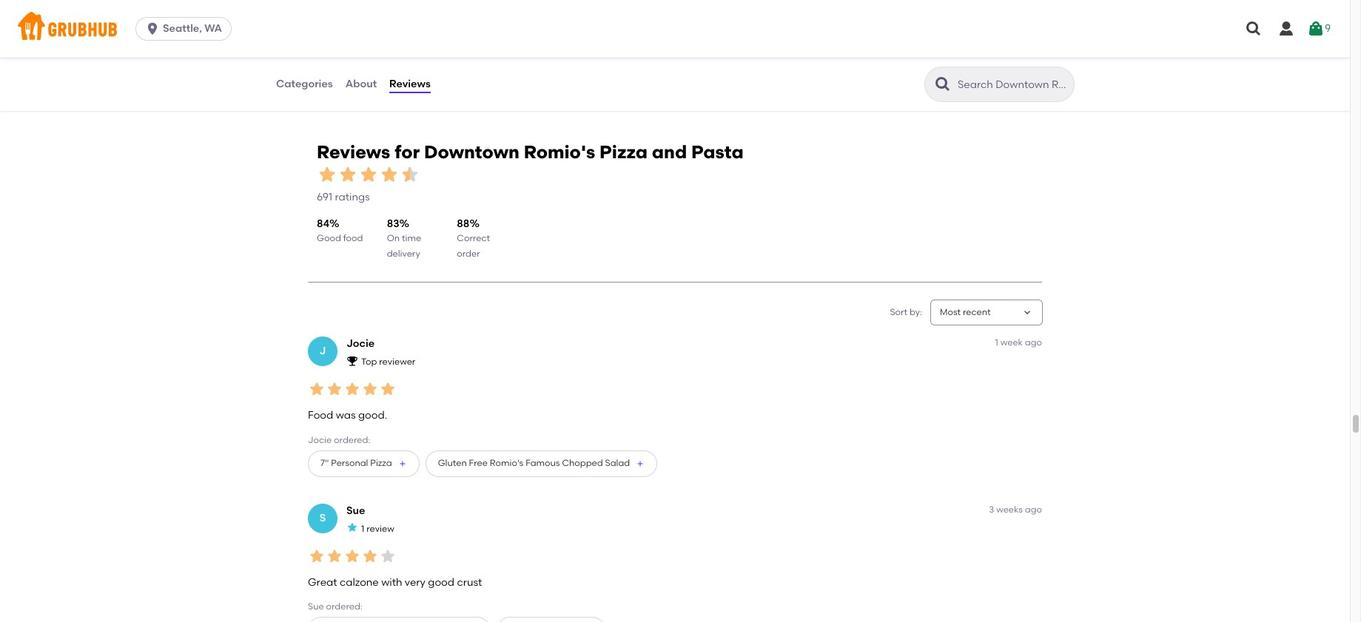 Task type: vqa. For each thing, say whether or not it's contained in the screenshot.
9 button
yes



Task type: describe. For each thing, give the bounding box(es) containing it.
plus icon image for gluten free romio's famous chopped salad
[[636, 460, 645, 469]]

categories
[[276, 78, 333, 90]]

svg image inside the 9 button
[[1308, 20, 1325, 38]]

trophy icon image
[[347, 355, 358, 367]]

83 on time delivery
[[387, 218, 421, 259]]

reviews button
[[389, 58, 432, 111]]

order
[[457, 249, 480, 259]]

jocie for jocie ordered:
[[308, 435, 332, 445]]

plus icon image for 7" personal pizza
[[398, 460, 407, 469]]

ordered: for calzone
[[326, 602, 363, 612]]

most
[[940, 307, 961, 318]]

reviews for reviews for downtown romio's pizza and pasta
[[317, 141, 390, 163]]

gluten
[[438, 459, 467, 469]]

caret down icon image
[[1022, 307, 1034, 319]]

84
[[317, 218, 330, 230]]

sue for sue
[[347, 505, 365, 518]]

j
[[320, 345, 326, 358]]

romio's inside button
[[490, 459, 524, 469]]

sue for sue ordered:
[[308, 602, 324, 612]]

time
[[402, 234, 421, 244]]

pizza inside button
[[370, 459, 392, 469]]

Search Downtown Romio's Pizza and Pasta search field
[[957, 78, 1070, 92]]

ago for food was good.
[[1025, 338, 1043, 348]]

about
[[346, 78, 377, 90]]

good
[[428, 577, 455, 589]]

categories button
[[275, 58, 334, 111]]

ratings
[[335, 191, 370, 203]]

3
[[989, 505, 995, 515]]

ordered: for was
[[334, 435, 371, 445]]

3 weeks ago
[[989, 505, 1043, 515]]

7"
[[321, 459, 329, 469]]

week
[[1001, 338, 1023, 348]]

sort
[[890, 307, 908, 318]]

sort by:
[[890, 307, 923, 318]]

0 vertical spatial pizza
[[600, 141, 648, 163]]

88
[[457, 218, 470, 230]]

personal
[[331, 459, 368, 469]]

gluten free romio's famous chopped salad
[[438, 459, 630, 469]]

84 good food
[[317, 218, 363, 244]]

7" personal pizza
[[321, 459, 392, 469]]

by:
[[910, 307, 923, 318]]

s
[[320, 512, 326, 525]]

review
[[367, 524, 394, 534]]

svg image
[[145, 21, 160, 36]]

ago for great calzone with very good crust
[[1025, 505, 1043, 515]]

gluten free romio's famous chopped salad button
[[425, 451, 658, 478]]

sue ordered:
[[308, 602, 363, 612]]

Sort by: field
[[940, 307, 991, 319]]

for
[[395, 141, 420, 163]]

1 svg image from the left
[[1245, 20, 1263, 38]]

salad
[[605, 459, 630, 469]]



Task type: locate. For each thing, give the bounding box(es) containing it.
83
[[387, 218, 399, 230]]

jocie ordered:
[[308, 435, 371, 445]]

chopped
[[562, 459, 603, 469]]

plus icon image
[[398, 460, 407, 469], [636, 460, 645, 469]]

0 horizontal spatial 1
[[361, 524, 365, 534]]

food
[[308, 410, 333, 422]]

pasta
[[692, 141, 744, 163]]

reviews for reviews
[[390, 78, 431, 90]]

top reviewer
[[361, 357, 416, 367]]

with
[[381, 577, 402, 589]]

jocie up "trophy icon"
[[347, 338, 375, 351]]

calzone
[[340, 577, 379, 589]]

9 button
[[1308, 16, 1331, 42]]

reviews up ratings
[[317, 141, 390, 163]]

691 ratings
[[317, 191, 370, 203]]

sue down great
[[308, 602, 324, 612]]

seattle,
[[163, 22, 202, 35]]

0 horizontal spatial sue
[[308, 602, 324, 612]]

9
[[1325, 22, 1331, 35]]

0 horizontal spatial svg image
[[1245, 20, 1263, 38]]

good.
[[358, 410, 387, 422]]

7" personal pizza button
[[308, 451, 420, 478]]

weeks
[[997, 505, 1023, 515]]

1 horizontal spatial 1
[[996, 338, 999, 348]]

1 horizontal spatial svg image
[[1278, 20, 1296, 38]]

1
[[996, 338, 999, 348], [361, 524, 365, 534]]

0 vertical spatial ordered:
[[334, 435, 371, 445]]

plus icon image inside gluten free romio's famous chopped salad button
[[636, 460, 645, 469]]

reviewer
[[379, 357, 416, 367]]

correct
[[457, 234, 490, 244]]

88 correct order
[[457, 218, 490, 259]]

1 vertical spatial ordered:
[[326, 602, 363, 612]]

reviews
[[390, 78, 431, 90], [317, 141, 390, 163]]

star icon image
[[317, 165, 338, 185], [338, 165, 358, 185], [358, 165, 379, 185], [379, 165, 400, 185], [400, 165, 421, 185], [400, 165, 421, 185], [308, 381, 326, 398], [326, 381, 344, 398], [344, 381, 361, 398], [361, 381, 379, 398], [379, 381, 397, 398], [347, 522, 358, 534], [308, 548, 326, 565], [326, 548, 344, 565], [344, 548, 361, 565], [361, 548, 379, 565], [379, 548, 397, 565]]

0 vertical spatial jocie
[[347, 338, 375, 351]]

jocie up 7"
[[308, 435, 332, 445]]

seattle, wa
[[163, 22, 222, 35]]

wa
[[205, 22, 222, 35]]

plus icon image right 7" personal pizza
[[398, 460, 407, 469]]

1 vertical spatial sue
[[308, 602, 324, 612]]

3 svg image from the left
[[1308, 20, 1325, 38]]

0 vertical spatial reviews
[[390, 78, 431, 90]]

svg image
[[1245, 20, 1263, 38], [1278, 20, 1296, 38], [1308, 20, 1325, 38]]

romio's
[[524, 141, 596, 163], [490, 459, 524, 469]]

1 left review
[[361, 524, 365, 534]]

1 vertical spatial romio's
[[490, 459, 524, 469]]

on
[[387, 234, 400, 244]]

1 left week
[[996, 338, 999, 348]]

famous
[[526, 459, 560, 469]]

about button
[[345, 58, 378, 111]]

food
[[343, 234, 363, 244]]

2 svg image from the left
[[1278, 20, 1296, 38]]

great
[[308, 577, 337, 589]]

jocie for jocie
[[347, 338, 375, 351]]

reviews for downtown romio's pizza and pasta
[[317, 141, 744, 163]]

seattle, wa button
[[136, 17, 238, 41]]

and
[[652, 141, 687, 163]]

good
[[317, 234, 341, 244]]

1 vertical spatial jocie
[[308, 435, 332, 445]]

recent
[[963, 307, 991, 318]]

very
[[405, 577, 426, 589]]

ago right week
[[1025, 338, 1043, 348]]

1 week ago
[[996, 338, 1043, 348]]

plus icon image inside 7" personal pizza button
[[398, 460, 407, 469]]

0 horizontal spatial jocie
[[308, 435, 332, 445]]

1 vertical spatial ago
[[1025, 505, 1043, 515]]

ago
[[1025, 338, 1043, 348], [1025, 505, 1043, 515]]

main navigation navigation
[[0, 0, 1351, 58]]

free
[[469, 459, 488, 469]]

pizza left 'and'
[[600, 141, 648, 163]]

great calzone with very good crust
[[308, 577, 482, 589]]

0 horizontal spatial pizza
[[370, 459, 392, 469]]

reviews inside reviews button
[[390, 78, 431, 90]]

search icon image
[[934, 76, 952, 93]]

1 ago from the top
[[1025, 338, 1043, 348]]

delivery
[[387, 249, 420, 259]]

1 vertical spatial pizza
[[370, 459, 392, 469]]

1 for 1 week ago
[[996, 338, 999, 348]]

1 plus icon image from the left
[[398, 460, 407, 469]]

crust
[[457, 577, 482, 589]]

ago right weeks
[[1025, 505, 1043, 515]]

sue
[[347, 505, 365, 518], [308, 602, 324, 612]]

0 vertical spatial sue
[[347, 505, 365, 518]]

1 vertical spatial 1
[[361, 524, 365, 534]]

2 plus icon image from the left
[[636, 460, 645, 469]]

1 vertical spatial reviews
[[317, 141, 390, 163]]

0 vertical spatial ago
[[1025, 338, 1043, 348]]

ordered:
[[334, 435, 371, 445], [326, 602, 363, 612]]

ordered: up personal
[[334, 435, 371, 445]]

food was good.
[[308, 410, 387, 422]]

1 for 1 review
[[361, 524, 365, 534]]

1 horizontal spatial jocie
[[347, 338, 375, 351]]

jocie
[[347, 338, 375, 351], [308, 435, 332, 445]]

was
[[336, 410, 356, 422]]

1 horizontal spatial pizza
[[600, 141, 648, 163]]

0 horizontal spatial plus icon image
[[398, 460, 407, 469]]

plus icon image right salad
[[636, 460, 645, 469]]

0 vertical spatial romio's
[[524, 141, 596, 163]]

sue up "1 review"
[[347, 505, 365, 518]]

downtown
[[424, 141, 520, 163]]

1 horizontal spatial sue
[[347, 505, 365, 518]]

reviews right about
[[390, 78, 431, 90]]

top
[[361, 357, 377, 367]]

691
[[317, 191, 332, 203]]

0 vertical spatial 1
[[996, 338, 999, 348]]

1 review
[[361, 524, 394, 534]]

ordered: down calzone
[[326, 602, 363, 612]]

pizza right personal
[[370, 459, 392, 469]]

1 horizontal spatial plus icon image
[[636, 460, 645, 469]]

2 horizontal spatial svg image
[[1308, 20, 1325, 38]]

most recent
[[940, 307, 991, 318]]

2 ago from the top
[[1025, 505, 1043, 515]]

pizza
[[600, 141, 648, 163], [370, 459, 392, 469]]



